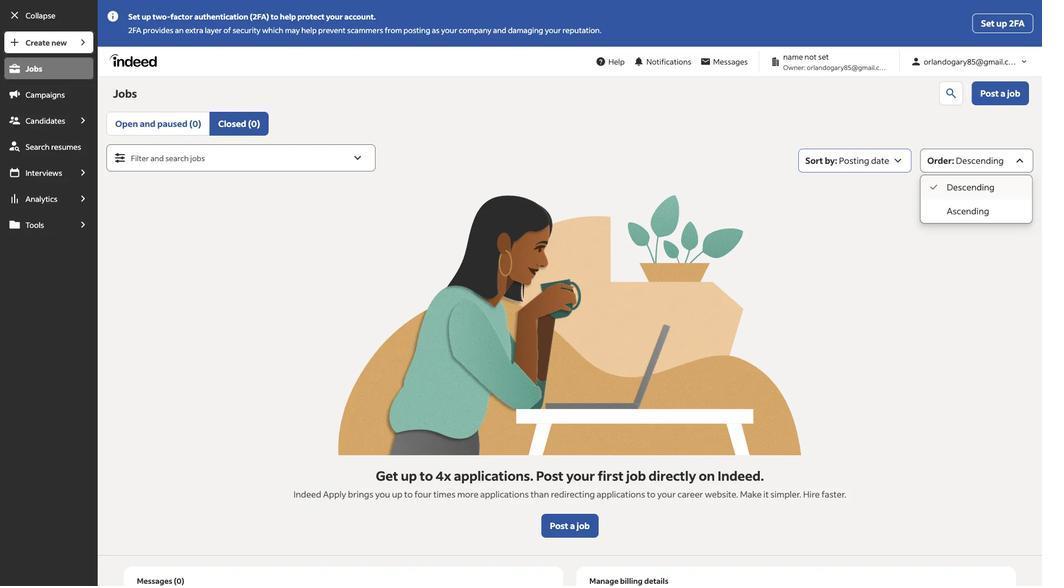 Task type: describe. For each thing, give the bounding box(es) containing it.
which
[[262, 25, 284, 35]]

times
[[434, 489, 456, 500]]

order: list box
[[921, 175, 1033, 223]]

billing
[[621, 576, 643, 586]]

resumes
[[51, 142, 81, 152]]

set up two-factor authentication (2fa) to help protect your account. 2fa provides an extra layer of security which may help prevent scammers from posting as your company and damaging your reputation.
[[128, 12, 602, 35]]

messages for messages (0)
[[137, 576, 172, 586]]

account.
[[345, 12, 376, 21]]

messages for messages
[[714, 57, 748, 67]]

help button
[[591, 52, 629, 72]]

order:
[[928, 155, 955, 166]]

interviews
[[26, 168, 62, 178]]

two-
[[153, 12, 170, 21]]

2 horizontal spatial job
[[1008, 88, 1021, 99]]

get up to 4x applications. post your first job directly on indeed. indeed apply brings you up to four times more applications than redirecting applications to your career website. make it simpler. hire faster.
[[294, 467, 847, 500]]

apply
[[323, 489, 346, 500]]

and for open and paused (0)
[[140, 118, 156, 129]]

owner:
[[784, 63, 806, 71]]

0 vertical spatial post
[[981, 88, 999, 99]]

2fa inside set up two-factor authentication (2fa) to help protect your account. 2fa provides an extra layer of security which may help prevent scammers from posting as your company and damaging your reputation.
[[128, 25, 141, 35]]

1 horizontal spatial post a job
[[981, 88, 1021, 99]]

post inside get up to 4x applications. post your first job directly on indeed. indeed apply brings you up to four times more applications than redirecting applications to your career website. make it simpler. hire faster.
[[536, 467, 564, 484]]

jobs
[[190, 153, 205, 163]]

descending option
[[921, 175, 1033, 199]]

2 applications from the left
[[597, 489, 646, 500]]

sort
[[806, 155, 824, 166]]

(0) for closed (0)
[[248, 118, 260, 129]]

up for to
[[401, 467, 417, 484]]

by:
[[825, 155, 838, 166]]

tools link
[[3, 213, 72, 237]]

ascending option
[[921, 199, 1033, 223]]

(2fa)
[[250, 12, 269, 21]]

as
[[432, 25, 440, 35]]

filter
[[131, 153, 149, 163]]

reputation.
[[563, 25, 602, 35]]

post a job button
[[542, 514, 599, 538]]

date
[[872, 155, 890, 166]]

to down directly
[[647, 489, 656, 500]]

career
[[678, 489, 704, 500]]

jobs inside menu bar
[[26, 64, 42, 73]]

to left four
[[404, 489, 413, 500]]

messages (0)
[[137, 576, 184, 586]]

orlandogary85@gmail.com button
[[907, 52, 1034, 72]]

hire
[[804, 489, 820, 500]]

your down directly
[[658, 489, 676, 500]]

create new link
[[3, 30, 72, 54]]

candidates link
[[3, 109, 72, 133]]

post inside button
[[550, 521, 569, 532]]

and inside set up two-factor authentication (2fa) to help protect your account. 2fa provides an extra layer of security which may help prevent scammers from posting as your company and damaging your reputation.
[[493, 25, 507, 35]]

and for filter and search jobs
[[151, 153, 164, 163]]

your right damaging
[[545, 25, 561, 35]]

1 vertical spatial jobs
[[113, 86, 137, 100]]

help
[[609, 57, 625, 67]]

post a job link
[[972, 81, 1030, 105]]

a inside button
[[570, 521, 575, 532]]

search
[[26, 142, 50, 152]]

redirecting
[[551, 489, 595, 500]]

not
[[805, 52, 817, 62]]

may
[[285, 25, 300, 35]]

orlandogary85@gmail.com inside popup button
[[924, 57, 1021, 67]]

you
[[375, 489, 390, 500]]

set up 2fa link
[[973, 14, 1034, 33]]

messages link
[[696, 52, 753, 72]]

jobs link
[[3, 56, 95, 80]]

tools
[[26, 220, 44, 230]]

campaigns link
[[3, 83, 95, 106]]

job inside get up to 4x applications. post your first job directly on indeed. indeed apply brings you up to four times more applications than redirecting applications to your career website. make it simpler. hire faster.
[[627, 467, 646, 484]]

prevent
[[318, 25, 346, 35]]

(0) for messages (0)
[[174, 576, 184, 586]]

brings
[[348, 489, 374, 500]]

indeed.
[[718, 467, 765, 484]]

set up 2fa
[[982, 18, 1025, 29]]

security
[[233, 25, 261, 35]]

your right "as"
[[441, 25, 458, 35]]

company
[[459, 25, 492, 35]]

first
[[598, 467, 624, 484]]

create new
[[26, 37, 67, 47]]

open
[[115, 118, 138, 129]]

new
[[51, 37, 67, 47]]

details
[[645, 576, 669, 586]]

damaging
[[508, 25, 544, 35]]

notifications
[[647, 57, 692, 67]]

order: descending
[[928, 155, 1004, 166]]

posting
[[840, 155, 870, 166]]

four
[[415, 489, 432, 500]]

set
[[819, 52, 829, 62]]



Task type: vqa. For each thing, say whether or not it's contained in the screenshot.
Your phone number phone field at top
no



Task type: locate. For each thing, give the bounding box(es) containing it.
up right get
[[401, 467, 417, 484]]

of
[[224, 25, 231, 35]]

up right 'you'
[[392, 489, 403, 500]]

open and paused (0)
[[115, 118, 201, 129]]

1 vertical spatial help
[[302, 25, 317, 35]]

0 vertical spatial descending
[[957, 155, 1004, 166]]

menu bar containing create new
[[0, 30, 98, 587]]

set inside set up two-factor authentication (2fa) to help protect your account. 2fa provides an extra layer of security which may help prevent scammers from posting as your company and damaging your reputation.
[[128, 12, 140, 21]]

2fa
[[1010, 18, 1025, 29], [128, 25, 141, 35]]

help up may
[[280, 12, 296, 21]]

it
[[764, 489, 769, 500]]

set for set up 2fa
[[982, 18, 995, 29]]

menu bar
[[0, 30, 98, 587]]

notifications button
[[629, 50, 696, 74]]

descending up 'ascending'
[[947, 182, 995, 193]]

0 horizontal spatial help
[[280, 12, 296, 21]]

help down protect
[[302, 25, 317, 35]]

descending inside option
[[947, 182, 995, 193]]

get
[[376, 467, 398, 484]]

0 horizontal spatial 2fa
[[128, 25, 141, 35]]

0 horizontal spatial applications
[[481, 489, 529, 500]]

set left two-
[[128, 12, 140, 21]]

0 vertical spatial jobs
[[26, 64, 42, 73]]

to left 4x
[[420, 467, 433, 484]]

jobs down create new link
[[26, 64, 42, 73]]

provides
[[143, 25, 173, 35]]

orlandogary85@gmail.com
[[924, 57, 1021, 67], [807, 63, 890, 71]]

1 vertical spatial and
[[140, 118, 156, 129]]

0 vertical spatial and
[[493, 25, 507, 35]]

1 applications from the left
[[481, 489, 529, 500]]

1 horizontal spatial 2fa
[[1010, 18, 1025, 29]]

0 horizontal spatial jobs
[[26, 64, 42, 73]]

from
[[385, 25, 402, 35]]

analytics link
[[3, 187, 72, 211]]

applications down applications.
[[481, 489, 529, 500]]

an
[[175, 25, 184, 35]]

orlandogary85@gmail.com down set
[[807, 63, 890, 71]]

1 vertical spatial job
[[627, 467, 646, 484]]

filter and search jobs element
[[107, 145, 375, 171]]

scammers
[[347, 25, 384, 35]]

applications
[[481, 489, 529, 500], [597, 489, 646, 500]]

1 horizontal spatial job
[[627, 467, 646, 484]]

indeed home image
[[110, 54, 162, 67]]

interviews link
[[3, 161, 72, 185]]

0 horizontal spatial messages
[[137, 576, 172, 586]]

collapse
[[26, 10, 55, 20]]

descending
[[957, 155, 1004, 166], [947, 182, 995, 193]]

0 vertical spatial a
[[1001, 88, 1006, 99]]

extra
[[185, 25, 203, 35]]

post a job
[[981, 88, 1021, 99], [550, 521, 590, 532]]

create
[[26, 37, 50, 47]]

job down redirecting
[[577, 521, 590, 532]]

name
[[784, 52, 804, 62]]

1 horizontal spatial set
[[982, 18, 995, 29]]

1 horizontal spatial (0)
[[189, 118, 201, 129]]

0 vertical spatial messages
[[714, 57, 748, 67]]

job right the first
[[627, 467, 646, 484]]

sort by: posting date
[[806, 155, 890, 166]]

manage
[[590, 576, 619, 586]]

your up redirecting
[[567, 467, 595, 484]]

(0)
[[189, 118, 201, 129], [248, 118, 260, 129], [174, 576, 184, 586]]

0 horizontal spatial orlandogary85@gmail.com
[[807, 63, 890, 71]]

1 horizontal spatial jobs
[[113, 86, 137, 100]]

and right the filter
[[151, 153, 164, 163]]

candidates
[[26, 116, 65, 125]]

0 horizontal spatial set
[[128, 12, 140, 21]]

jobs
[[26, 64, 42, 73], [113, 86, 137, 100]]

0 vertical spatial job
[[1008, 88, 1021, 99]]

1 vertical spatial messages
[[137, 576, 172, 586]]

analytics
[[26, 194, 58, 204]]

to inside set up two-factor authentication (2fa) to help protect your account. 2fa provides an extra layer of security which may help prevent scammers from posting as your company and damaging your reputation.
[[271, 12, 279, 21]]

1 vertical spatial descending
[[947, 182, 995, 193]]

and right "company"
[[493, 25, 507, 35]]

2 vertical spatial job
[[577, 521, 590, 532]]

than
[[531, 489, 549, 500]]

descending up descending option
[[957, 155, 1004, 166]]

protect
[[298, 12, 325, 21]]

indeed
[[294, 489, 321, 500]]

orlandogary85@gmail.com inside name not set owner: orlandogary85@gmail.com
[[807, 63, 890, 71]]

4x
[[436, 467, 452, 484]]

set up orlandogary85@gmail.com popup button
[[982, 18, 995, 29]]

2 horizontal spatial (0)
[[248, 118, 260, 129]]

0 vertical spatial help
[[280, 12, 296, 21]]

1 horizontal spatial orlandogary85@gmail.com
[[924, 57, 1021, 67]]

search
[[165, 153, 189, 163]]

search candidates image
[[945, 87, 958, 100]]

up inside set up two-factor authentication (2fa) to help protect your account. 2fa provides an extra layer of security which may help prevent scammers from posting as your company and damaging your reputation.
[[142, 12, 151, 21]]

manage billing details
[[590, 576, 669, 586]]

jobs up the open
[[113, 86, 137, 100]]

name not set owner: orlandogary85@gmail.com
[[784, 52, 890, 71]]

filter and search jobs
[[131, 153, 205, 163]]

post a job down redirecting
[[550, 521, 590, 532]]

and
[[493, 25, 507, 35], [140, 118, 156, 129], [151, 153, 164, 163]]

1 horizontal spatial applications
[[597, 489, 646, 500]]

job down orlandogary85@gmail.com popup button
[[1008, 88, 1021, 99]]

0 horizontal spatial (0)
[[174, 576, 184, 586]]

closed (0)
[[218, 118, 260, 129]]

set
[[128, 12, 140, 21], [982, 18, 995, 29]]

on
[[699, 467, 715, 484]]

post up than
[[536, 467, 564, 484]]

your
[[326, 12, 343, 21], [441, 25, 458, 35], [545, 25, 561, 35], [567, 467, 595, 484], [658, 489, 676, 500]]

up left two-
[[142, 12, 151, 21]]

0 horizontal spatial post a job
[[550, 521, 590, 532]]

post down orlandogary85@gmail.com popup button
[[981, 88, 999, 99]]

search resumes
[[26, 142, 81, 152]]

campaigns
[[26, 90, 65, 99]]

up for two-
[[142, 12, 151, 21]]

more
[[458, 489, 479, 500]]

up up orlandogary85@gmail.com popup button
[[997, 18, 1008, 29]]

to
[[271, 12, 279, 21], [420, 467, 433, 484], [404, 489, 413, 500], [647, 489, 656, 500]]

job inside button
[[577, 521, 590, 532]]

faster.
[[822, 489, 847, 500]]

website.
[[705, 489, 739, 500]]

closed
[[218, 118, 246, 129]]

2 vertical spatial post
[[550, 521, 569, 532]]

applications.
[[454, 467, 534, 484]]

simpler.
[[771, 489, 802, 500]]

factor
[[170, 12, 193, 21]]

messages
[[714, 57, 748, 67], [137, 576, 172, 586]]

a down orlandogary85@gmail.com popup button
[[1001, 88, 1006, 99]]

expand advanced search image
[[351, 152, 365, 165]]

0 vertical spatial post a job
[[981, 88, 1021, 99]]

directly
[[649, 467, 697, 484]]

up for 2fa
[[997, 18, 1008, 29]]

layer
[[205, 25, 222, 35]]

post a job inside button
[[550, 521, 590, 532]]

1 vertical spatial post a job
[[550, 521, 590, 532]]

1 horizontal spatial messages
[[714, 57, 748, 67]]

paused
[[157, 118, 188, 129]]

collapse button
[[3, 3, 95, 27]]

help
[[280, 12, 296, 21], [302, 25, 317, 35]]

up
[[142, 12, 151, 21], [997, 18, 1008, 29], [401, 467, 417, 484], [392, 489, 403, 500]]

set for set up two-factor authentication (2fa) to help protect your account. 2fa provides an extra layer of security which may help prevent scammers from posting as your company and damaging your reputation.
[[128, 12, 140, 21]]

a down redirecting
[[570, 521, 575, 532]]

1 horizontal spatial help
[[302, 25, 317, 35]]

job
[[1008, 88, 1021, 99], [627, 467, 646, 484], [577, 521, 590, 532]]

0 horizontal spatial a
[[570, 521, 575, 532]]

your up prevent
[[326, 12, 343, 21]]

name not set owner: orlandogary85@gmail.com element
[[766, 51, 893, 72]]

and right the open
[[140, 118, 156, 129]]

search resumes link
[[3, 135, 95, 159]]

post down redirecting
[[550, 521, 569, 532]]

1 horizontal spatial a
[[1001, 88, 1006, 99]]

make
[[740, 489, 762, 500]]

posting
[[404, 25, 431, 35]]

post a job down orlandogary85@gmail.com popup button
[[981, 88, 1021, 99]]

ascending
[[947, 206, 990, 217]]

1 vertical spatial a
[[570, 521, 575, 532]]

1 vertical spatial post
[[536, 467, 564, 484]]

applications down the first
[[597, 489, 646, 500]]

2 vertical spatial and
[[151, 153, 164, 163]]

to up which
[[271, 12, 279, 21]]

0 horizontal spatial job
[[577, 521, 590, 532]]

orlandogary85@gmail.com up search candidates image
[[924, 57, 1021, 67]]



